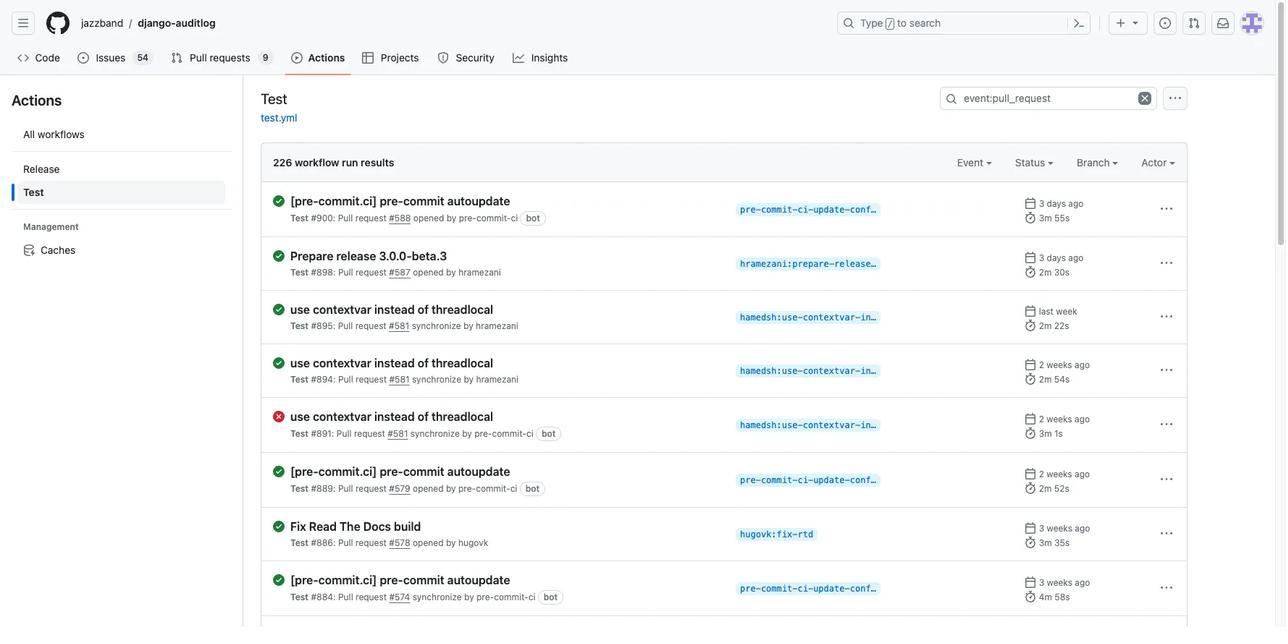 Task type: vqa. For each thing, say whether or not it's contained in the screenshot.
leftmost triangle down icon
no



Task type: describe. For each thing, give the bounding box(es) containing it.
2 vertical spatial #581
[[388, 429, 408, 440]]

week
[[1056, 306, 1077, 317]]

days for [pre-commit.ci] pre-commit autoupdate
[[1047, 198, 1066, 209]]

beta3
[[887, 259, 913, 269]]

hamedsh:use-contextvar-instead-of-threadvars link for use contextvar instead of threadlocal test #894: pull request #581 synchronize             by hramezani
[[736, 365, 970, 378]]

django-auditlog link
[[132, 12, 221, 35]]

weeks for 54s
[[1047, 360, 1072, 371]]

last
[[1039, 306, 1054, 317]]

1 calendar image from the top
[[1025, 359, 1037, 371]]

plus image
[[1115, 17, 1127, 29]]

graph image
[[513, 52, 524, 64]]

#894:
[[311, 374, 336, 385]]

security
[[456, 51, 494, 64]]

ci for pull request #574 synchronize             by pre-commit-ci
[[528, 592, 535, 603]]

synchronize right #574
[[413, 592, 462, 603]]

jazzband / django-auditlog
[[81, 17, 216, 29]]

1 vertical spatial actions
[[12, 92, 62, 109]]

3 threadvars from the top
[[918, 421, 970, 431]]

52s
[[1054, 484, 1069, 495]]

[pre-commit.ci] pre-commit autoupdate for #588
[[290, 195, 510, 208]]

run duration image for docs
[[1025, 537, 1037, 549]]

of- for use contextvar instead of threadlocal test #894: pull request #581 synchronize             by hramezani
[[902, 366, 918, 377]]

fix
[[290, 521, 306, 534]]

filter workflows element
[[17, 158, 225, 204]]

3-
[[876, 259, 887, 269]]

triangle down image
[[1130, 17, 1141, 28]]

issue opened image
[[1159, 17, 1171, 29]]

3 hamedsh:use-contextvar-instead-of-threadvars from the top
[[740, 421, 970, 431]]

days for prepare release 3.0.0-beta.3
[[1047, 253, 1066, 264]]

test.yml link
[[261, 112, 297, 124]]

autoupdate for pull request #574 synchronize             by pre-commit-ci
[[447, 574, 510, 587]]

test inside use contextvar instead of threadlocal test #894: pull request #581 synchronize             by hramezani
[[290, 374, 309, 385]]

[pre-commit.ci] pre-commit autoupdate for #579
[[290, 466, 510, 479]]

3 instead- from the top
[[860, 421, 902, 431]]

commit.ci] for pull request #574 synchronize             by pre-commit-ci
[[318, 574, 377, 587]]

failed image
[[273, 411, 285, 423]]

all workflows
[[23, 128, 85, 140]]

[pre- for #889:
[[290, 466, 318, 479]]

run duration image for of
[[1025, 374, 1037, 385]]

hugovk link
[[458, 538, 488, 549]]

show options image for 2m 52s
[[1161, 474, 1172, 486]]

request inside prepare release 3.0.0-beta.3 test #898: pull request #587 opened             by hramezani
[[356, 267, 387, 278]]

insights
[[531, 51, 568, 64]]

use contextvar instead of threadlocal test #894: pull request #581 synchronize             by hramezani
[[290, 357, 519, 385]]

2m 54s
[[1039, 374, 1070, 385]]

hramezani for use contextvar instead of threadlocal test #895: pull request #581 synchronize             by hramezani
[[476, 321, 518, 332]]

hamedsh:use-contextvar-instead-of-threadvars for use contextvar instead of threadlocal test #894: pull request #581 synchronize             by hramezani
[[740, 366, 970, 377]]

fix read the docs build link
[[290, 520, 724, 534]]

test up "test.yml" link
[[261, 90, 287, 107]]

instead for use contextvar instead of threadlocal test #895: pull request #581 synchronize             by hramezani
[[374, 303, 415, 316]]

1 horizontal spatial actions
[[308, 51, 345, 64]]

code link
[[12, 47, 66, 69]]

ago for 3m 35s
[[1075, 524, 1090, 534]]

issues
[[96, 51, 126, 64]]

prepare release 3.0.0-beta.3 link
[[290, 249, 724, 264]]

#588 link
[[389, 213, 411, 224]]

ci- for 3 weeks ago
[[798, 584, 813, 595]]

2 vertical spatial #581 link
[[388, 429, 408, 440]]

hugovk:fix-rtd
[[740, 530, 813, 540]]

all workflows link
[[17, 123, 225, 146]]

contextvar for use contextvar instead of threadlocal
[[313, 411, 371, 424]]

#581 link for use contextvar instead of threadlocal test #895: pull request #581 synchronize             by hramezani
[[389, 321, 409, 332]]

show options image for 4m 58s
[[1161, 583, 1172, 595]]

#574
[[389, 592, 410, 603]]

pull right #900:
[[338, 213, 353, 224]]

Filter workflow runs search field
[[940, 87, 1157, 110]]

completed successfully image for use contextvar instead of threadlocal
[[273, 304, 285, 316]]

ci for pull request #588 opened             by pre-commit-ci
[[511, 213, 518, 224]]

update- for 2 weeks ago
[[813, 476, 850, 486]]

3 days ago for [pre-commit.ci] pre-commit autoupdate
[[1039, 198, 1084, 209]]

release link
[[17, 158, 225, 181]]

actor
[[1142, 156, 1170, 169]]

22s
[[1054, 321, 1069, 332]]

projects link
[[357, 47, 426, 69]]

3m 35s
[[1039, 538, 1070, 549]]

hramezani:prepare-release-3-beta3
[[740, 259, 913, 269]]

hugovk:fix-rtd link
[[736, 529, 818, 542]]

caches
[[41, 244, 75, 256]]

test left #884:
[[290, 592, 309, 603]]

pull inside use contextvar instead of threadlocal test #894: pull request #581 synchronize             by hramezani
[[338, 374, 353, 385]]

status
[[1015, 156, 1048, 169]]

ci for pull request #579 opened             by pre-commit-ci
[[510, 484, 517, 495]]

fix read the docs build test #886: pull request #578 opened             by hugovk
[[290, 521, 488, 549]]

list containing all workflows
[[12, 117, 231, 268]]

4m 58s
[[1039, 592, 1070, 603]]

ago for 2m 54s
[[1075, 360, 1090, 371]]

jazzband link
[[75, 12, 129, 35]]

pre-commit-ci-update-config for 3 days ago
[[740, 205, 881, 215]]

3 for 4m 58s
[[1039, 578, 1044, 589]]

contextvar- for use contextvar instead of threadlocal test #895: pull request #581 synchronize             by hramezani
[[803, 313, 860, 323]]

insights link
[[507, 47, 575, 69]]

test left "#889:"
[[290, 484, 309, 495]]

show options image for prepare release 3.0.0-beta.3
[[1161, 258, 1172, 269]]

list containing jazzband
[[75, 12, 828, 35]]

2 weeks ago for use contextvar instead of threadlocal
[[1039, 414, 1090, 425]]

35s
[[1054, 538, 1070, 549]]

clear filters image
[[1138, 92, 1151, 105]]

[pre-commit.ci] pre-commit autoupdate link for pull request #579 opened             by pre-commit-ci
[[290, 465, 724, 479]]

hramezani:prepare-release-3-beta3 link
[[736, 258, 913, 271]]

calendar image for beta.3
[[1025, 252, 1037, 264]]

caches link
[[17, 239, 225, 262]]

3 opened from the top
[[413, 484, 444, 495]]

hramezani link for use contextvar instead of threadlocal test #895: pull request #581 synchronize             by hramezani
[[476, 321, 518, 332]]

contextvar- for use contextvar instead of threadlocal test #894: pull request #581 synchronize             by hramezani
[[803, 366, 860, 377]]

autoupdate for pull request #579 opened             by pre-commit-ci
[[447, 466, 510, 479]]

git pull request image
[[1188, 17, 1200, 29]]

#587
[[389, 267, 410, 278]]

run
[[342, 156, 358, 169]]

pre-commit-ci link for pull request #574 synchronize             by pre-commit-ci
[[477, 592, 535, 603]]

226 workflow run results
[[273, 156, 394, 169]]

code
[[35, 51, 60, 64]]

1 2 weeks ago from the top
[[1039, 360, 1090, 371]]

request left #588
[[355, 213, 387, 224]]

notifications image
[[1217, 17, 1229, 29]]

hramezani inside prepare release 3.0.0-beta.3 test #898: pull request #587 opened             by hramezani
[[458, 267, 501, 278]]

#886:
[[311, 538, 336, 549]]

commit.ci] for pull request #588 opened             by pre-commit-ci
[[318, 195, 377, 208]]

3m 55s
[[1039, 213, 1070, 224]]

[pre-commit.ci] pre-commit autoupdate link for pull request #574 synchronize             by pre-commit-ci
[[290, 574, 724, 588]]

ago for 3m 1s
[[1075, 414, 1090, 425]]

55s
[[1054, 213, 1070, 224]]

3 3m from the top
[[1039, 538, 1052, 549]]

use contextvar instead of threadlocal link for use contextvar instead of threadlocal test #895: pull request #581 synchronize             by hramezani
[[290, 303, 724, 317]]

3m 1s
[[1039, 429, 1063, 440]]

4 2m from the top
[[1039, 484, 1052, 495]]

9
[[263, 52, 268, 63]]

request inside "fix read the docs build test #886: pull request #578 opened             by hugovk"
[[356, 538, 387, 549]]

3 run duration image from the top
[[1025, 428, 1037, 440]]

pull request #579 opened             by pre-commit-ci
[[338, 484, 517, 495]]

type
[[860, 17, 883, 29]]

pull requests
[[190, 51, 250, 64]]

use for use contextvar instead of threadlocal
[[290, 411, 310, 424]]

3 hamedsh:use- from the top
[[740, 421, 803, 431]]

to
[[897, 17, 907, 29]]

contextvar for use contextvar instead of threadlocal test #895: pull request #581 synchronize             by hramezani
[[313, 303, 371, 316]]

test #889:
[[290, 484, 338, 495]]

3 of- from the top
[[902, 421, 918, 431]]

bot for pull request #579 opened             by pre-commit-ci
[[526, 484, 540, 495]]

3 use contextvar instead of threadlocal link from the top
[[290, 410, 724, 424]]

ago for 2m 52s
[[1075, 469, 1090, 480]]

commit for #588
[[403, 195, 444, 208]]

show options image for 3m 1s
[[1161, 419, 1172, 431]]

search image
[[946, 93, 957, 105]]

30s
[[1054, 267, 1070, 278]]

last week
[[1039, 306, 1077, 317]]

ci- for 2 weeks ago
[[798, 476, 813, 486]]

2m for use contextvar instead of threadlocal test #894: pull request #581 synchronize             by hramezani
[[1039, 374, 1052, 385]]

#889:
[[311, 484, 336, 495]]

by inside "fix read the docs build test #886: pull request #578 opened             by hugovk"
[[446, 538, 456, 549]]

3 hamedsh:use-contextvar-instead-of-threadvars link from the top
[[736, 419, 970, 432]]

pre-commit-ci-update-config for 3 weeks ago
[[740, 584, 881, 595]]

release
[[23, 163, 60, 175]]

threadlocal for use contextvar instead of threadlocal test #894: pull request #581 synchronize             by hramezani
[[432, 357, 493, 370]]

of- for use contextvar instead of threadlocal test #895: pull request #581 synchronize             by hramezani
[[902, 313, 918, 323]]

pre-commit-ci link for pull request #579 opened             by pre-commit-ci
[[458, 484, 517, 495]]

calendar image for docs
[[1025, 523, 1037, 534]]

contextvar for use contextvar instead of threadlocal test #894: pull request #581 synchronize             by hramezani
[[313, 357, 371, 370]]

3 for 3m 35s
[[1039, 524, 1044, 534]]

request inside use contextvar instead of threadlocal test #894: pull request #581 synchronize             by hramezani
[[356, 374, 387, 385]]

ago for 4m 58s
[[1075, 578, 1090, 589]]

#578 link
[[389, 538, 410, 549]]

3.0.0-
[[379, 250, 412, 263]]

workflow
[[295, 156, 339, 169]]

bot for pull request #581 synchronize             by pre-commit-ci
[[542, 429, 556, 440]]

#587 link
[[389, 267, 410, 278]]

prepare release 3.0.0-beta.3 test #898: pull request #587 opened             by hramezani
[[290, 250, 501, 278]]

event button
[[957, 155, 992, 170]]

2m 30s
[[1039, 267, 1070, 278]]

threadvars for use contextvar instead of threadlocal test #894: pull request #581 synchronize             by hramezani
[[918, 366, 970, 377]]

rtd
[[798, 530, 813, 540]]

test.yml
[[261, 112, 297, 124]]

shield image
[[437, 52, 449, 64]]

#581 link for use contextvar instead of threadlocal test #894: pull request #581 synchronize             by hramezani
[[389, 374, 410, 385]]

2 for use contextvar instead of threadlocal
[[1039, 414, 1044, 425]]

of for use contextvar instead of threadlocal
[[418, 411, 429, 424]]

build
[[394, 521, 421, 534]]

release-
[[834, 259, 876, 269]]

pre-commit-ci-update-config link for 3 weeks ago
[[736, 583, 881, 596]]

search
[[909, 17, 941, 29]]

pull inside prepare release 3.0.0-beta.3 test #898: pull request #587 opened             by hramezani
[[338, 267, 353, 278]]



Task type: locate. For each thing, give the bounding box(es) containing it.
read
[[309, 521, 337, 534]]

6 show options image from the top
[[1161, 583, 1172, 595]]

2m left 54s
[[1039, 374, 1052, 385]]

completed successfully image
[[273, 196, 285, 207], [273, 251, 285, 262], [273, 304, 285, 316]]

release
[[336, 250, 376, 263]]

config for 2 weeks ago
[[850, 476, 881, 486]]

actions right play image
[[308, 51, 345, 64]]

branch
[[1077, 156, 1113, 169]]

bot for pull request #588 opened             by pre-commit-ci
[[526, 213, 540, 224]]

2 pre-commit-ci-update-config link from the top
[[736, 474, 881, 487]]

2 instead from the top
[[374, 357, 415, 370]]

[pre-commit.ci] pre-commit autoupdate up #588 "link"
[[290, 195, 510, 208]]

2 vertical spatial hamedsh:use-contextvar-instead-of-threadvars
[[740, 421, 970, 431]]

contextvar up #895:
[[313, 303, 371, 316]]

show options image for 2m 22s
[[1161, 311, 1172, 323]]

1 completed successfully image from the top
[[273, 358, 285, 369]]

3 days ago up 30s
[[1039, 253, 1084, 264]]

1 vertical spatial update-
[[813, 476, 850, 486]]

2 vertical spatial hamedsh:use-
[[740, 421, 803, 431]]

[pre- up test #884:
[[290, 574, 318, 587]]

play image
[[291, 52, 302, 64]]

2 days from the top
[[1047, 253, 1066, 264]]

2 run duration image from the top
[[1025, 374, 1037, 385]]

0 horizontal spatial /
[[129, 17, 132, 29]]

request left #579
[[356, 484, 387, 495]]

2 threadlocal from the top
[[432, 357, 493, 370]]

2 vertical spatial update-
[[813, 584, 850, 595]]

bot
[[526, 213, 540, 224], [542, 429, 556, 440], [526, 484, 540, 495], [544, 592, 558, 603]]

54s
[[1054, 374, 1070, 385]]

synchronize up use contextvar instead of threadlocal test #894: pull request #581 synchronize             by hramezani
[[412, 321, 461, 332]]

3 for 2m 30s
[[1039, 253, 1044, 264]]

1 vertical spatial use contextvar instead of threadlocal link
[[290, 356, 724, 371]]

synchronize inside use contextvar instead of threadlocal test #894: pull request #581 synchronize             by hramezani
[[412, 374, 461, 385]]

of-
[[902, 313, 918, 323], [902, 366, 918, 377], [902, 421, 918, 431]]

test #884:
[[290, 592, 338, 603]]

3 weeks ago up 58s at the right
[[1039, 578, 1090, 589]]

2 opened from the top
[[413, 267, 444, 278]]

2 weeks from the top
[[1047, 414, 1072, 425]]

completed successfully image for prepare release 3.0.0-beta.3
[[273, 251, 285, 262]]

3 contextvar- from the top
[[803, 421, 860, 431]]

3 for 3m 55s
[[1039, 198, 1044, 209]]

1 vertical spatial of
[[418, 357, 429, 370]]

[pre-commit.ci] pre-commit autoupdate link down 'hugovk' link
[[290, 574, 724, 588]]

instead- for use contextvar instead of threadlocal test #894: pull request #581 synchronize             by hramezani
[[860, 366, 902, 377]]

[pre-
[[290, 195, 318, 208], [290, 466, 318, 479], [290, 574, 318, 587]]

2 [pre-commit.ci] pre-commit autoupdate from the top
[[290, 466, 510, 479]]

pre-commit-ci link for pull request #581 synchronize             by pre-commit-ci
[[475, 429, 533, 440]]

pre-commit-ci-update-config link for 2 weeks ago
[[736, 474, 881, 487]]

1 contextvar from the top
[[313, 303, 371, 316]]

2 show options image from the top
[[1161, 311, 1172, 323]]

3 show options image from the top
[[1161, 419, 1172, 431]]

0 vertical spatial list
[[75, 12, 828, 35]]

0 vertical spatial commit.ci]
[[318, 195, 377, 208]]

update- up rtd
[[813, 476, 850, 486]]

1 use contextvar instead of threadlocal link from the top
[[290, 303, 724, 317]]

threadlocal for use contextvar instead of threadlocal test #895: pull request #581 synchronize             by hramezani
[[432, 303, 493, 316]]

test inside use contextvar instead of threadlocal test #895: pull request #581 synchronize             by hramezani
[[290, 321, 309, 332]]

1 calendar image from the top
[[1025, 198, 1037, 209]]

1 vertical spatial instead
[[374, 357, 415, 370]]

1 vertical spatial 3 weeks ago
[[1039, 578, 1090, 589]]

3 update- from the top
[[813, 584, 850, 595]]

1 autoupdate from the top
[[447, 195, 510, 208]]

request down "release"
[[356, 267, 387, 278]]

58s
[[1055, 592, 1070, 603]]

weeks for 35s
[[1047, 524, 1072, 534]]

1 3m from the top
[[1039, 213, 1052, 224]]

2 weeks ago
[[1039, 360, 1090, 371], [1039, 414, 1090, 425], [1039, 469, 1090, 480]]

instead inside use contextvar instead of threadlocal test #895: pull request #581 synchronize             by hramezani
[[374, 303, 415, 316]]

calendar image
[[1025, 359, 1037, 371], [1025, 414, 1037, 425], [1025, 577, 1037, 589]]

1 of- from the top
[[902, 313, 918, 323]]

use inside use contextvar instead of threadlocal test #894: pull request #581 synchronize             by hramezani
[[290, 357, 310, 370]]

#898:
[[311, 267, 336, 278]]

request right #895:
[[355, 321, 387, 332]]

3m for use contextvar instead of threadlocal
[[1039, 429, 1052, 440]]

update- down rtd
[[813, 584, 850, 595]]

0 vertical spatial use
[[290, 303, 310, 316]]

1 vertical spatial run duration image
[[1025, 320, 1037, 332]]

2 vertical spatial 3m
[[1039, 538, 1052, 549]]

2 2 weeks ago from the top
[[1039, 414, 1090, 425]]

0 vertical spatial contextvar
[[313, 303, 371, 316]]

1 vertical spatial 3m
[[1039, 429, 1052, 440]]

hamedsh:use- for use contextvar instead of threadlocal test #895: pull request #581 synchronize             by hramezani
[[740, 313, 803, 323]]

show options image for use contextvar instead of threadlocal
[[1161, 365, 1172, 377]]

2 3 from the top
[[1039, 253, 1044, 264]]

1 vertical spatial days
[[1047, 253, 1066, 264]]

git pull request image
[[171, 52, 183, 64]]

1 vertical spatial commit
[[403, 466, 444, 479]]

of for use contextvar instead of threadlocal test #894: pull request #581 synchronize             by hramezani
[[418, 357, 429, 370]]

#581 inside use contextvar instead of threadlocal test #894: pull request #581 synchronize             by hramezani
[[389, 374, 410, 385]]

1 2 from the top
[[1039, 360, 1044, 371]]

contextvar-
[[803, 313, 860, 323], [803, 366, 860, 377], [803, 421, 860, 431]]

pre-commit-ci-update-config up hramezani:prepare-release-3-beta3 link
[[740, 205, 881, 215]]

completed successfully image
[[273, 358, 285, 369], [273, 466, 285, 478], [273, 521, 285, 533], [273, 575, 285, 587]]

0 vertical spatial #581
[[389, 321, 409, 332]]

3 2 weeks ago from the top
[[1039, 469, 1090, 480]]

0 vertical spatial instead
[[374, 303, 415, 316]]

1 use from the top
[[290, 303, 310, 316]]

run duration image
[[1025, 212, 1037, 224], [1025, 320, 1037, 332], [1025, 483, 1037, 495]]

config for 3 days ago
[[850, 205, 881, 215]]

1 vertical spatial hramezani link
[[476, 321, 518, 332]]

4 opened from the top
[[413, 538, 444, 549]]

ci- for 3 days ago
[[798, 205, 813, 215]]

2 vertical spatial of-
[[902, 421, 918, 431]]

hramezani link for prepare release 3.0.0-beta.3 test #898: pull request #587 opened             by hramezani
[[458, 267, 501, 278]]

0 vertical spatial show options image
[[1161, 258, 1172, 269]]

2 hamedsh:use-contextvar-instead-of-threadvars from the top
[[740, 366, 970, 377]]

/ inside type / to search
[[888, 19, 893, 29]]

status button
[[1015, 155, 1054, 170]]

opened down beta.3
[[413, 267, 444, 278]]

ci- up rtd
[[798, 476, 813, 486]]

weeks up 35s
[[1047, 524, 1072, 534]]

1 vertical spatial ci-
[[798, 476, 813, 486]]

docs
[[363, 521, 391, 534]]

test inside prepare release 3.0.0-beta.3 test #898: pull request #587 opened             by hramezani
[[290, 267, 309, 278]]

1 vertical spatial 2
[[1039, 414, 1044, 425]]

2m left 52s
[[1039, 484, 1052, 495]]

2
[[1039, 360, 1044, 371], [1039, 414, 1044, 425], [1039, 469, 1044, 480]]

hamedsh:use-contextvar-instead-of-threadvars link
[[736, 311, 970, 324], [736, 365, 970, 378], [736, 419, 970, 432]]

2m 52s
[[1039, 484, 1069, 495]]

django-
[[138, 17, 176, 29]]

results
[[361, 156, 394, 169]]

3 2m from the top
[[1039, 374, 1052, 385]]

run duration image left 3m 1s
[[1025, 428, 1037, 440]]

1 show options image from the top
[[1161, 258, 1172, 269]]

run duration image for 2m 22s
[[1025, 320, 1037, 332]]

3m left 55s
[[1039, 213, 1052, 224]]

#581 for use contextvar instead of threadlocal test #895: pull request #581 synchronize             by hramezani
[[389, 321, 409, 332]]

of down prepare release 3.0.0-beta.3 test #898: pull request #587 opened             by hramezani
[[418, 303, 429, 316]]

#574 link
[[389, 592, 410, 603]]

ago for 3m 55s
[[1068, 198, 1084, 209]]

completed successfully image for #889:
[[273, 466, 285, 478]]

contextvar inside use contextvar instead of threadlocal test #895: pull request #581 synchronize             by hramezani
[[313, 303, 371, 316]]

test down prepare
[[290, 267, 309, 278]]

1 vertical spatial hamedsh:use-contextvar-instead-of-threadvars link
[[736, 365, 970, 378]]

2 vertical spatial contextvar
[[313, 411, 371, 424]]

1 vertical spatial [pre-
[[290, 466, 318, 479]]

projects
[[381, 51, 419, 64]]

instead inside use contextvar instead of threadlocal test #894: pull request #581 synchronize             by hramezani
[[374, 357, 415, 370]]

#581 link up use contextvar instead of threadlocal
[[389, 374, 410, 385]]

0 vertical spatial ci-
[[798, 205, 813, 215]]

4 weeks from the top
[[1047, 524, 1072, 534]]

issue opened image
[[78, 52, 89, 64]]

1 vertical spatial pre-commit-ci-update-config link
[[736, 474, 881, 487]]

pull right git pull request icon
[[190, 51, 207, 64]]

test inside filter workflows element
[[23, 186, 44, 198]]

completed successfully image for #894:
[[273, 358, 285, 369]]

0 vertical spatial of-
[[902, 313, 918, 323]]

3 weeks ago up 35s
[[1039, 524, 1090, 534]]

54
[[137, 52, 148, 63]]

0 vertical spatial pre-commit-ci-update-config link
[[736, 203, 881, 217]]

2 weeks ago for [pre-commit.ci] pre-commit autoupdate
[[1039, 469, 1090, 480]]

run duration image left the 3m 55s
[[1025, 212, 1037, 224]]

config for 3 weeks ago
[[850, 584, 881, 595]]

hugovk:fix-
[[740, 530, 798, 540]]

1 commit from the top
[[403, 195, 444, 208]]

#581 up use contextvar instead of threadlocal
[[389, 374, 410, 385]]

1 commit.ci] from the top
[[318, 195, 377, 208]]

3 instead from the top
[[374, 411, 415, 424]]

by inside prepare release 3.0.0-beta.3 test #898: pull request #587 opened             by hramezani
[[446, 267, 456, 278]]

opened inside prepare release 3.0.0-beta.3 test #898: pull request #587 opened             by hramezani
[[413, 267, 444, 278]]

4 calendar image from the top
[[1025, 469, 1037, 480]]

hramezani inside use contextvar instead of threadlocal test #894: pull request #581 synchronize             by hramezani
[[476, 374, 519, 385]]

0 vertical spatial hramezani link
[[458, 267, 501, 278]]

226
[[273, 156, 292, 169]]

contextvar up #894:
[[313, 357, 371, 370]]

request left #574 link
[[356, 592, 387, 603]]

pull right #891:
[[337, 429, 352, 440]]

weeks for 58s
[[1047, 578, 1072, 589]]

1 vertical spatial use
[[290, 357, 310, 370]]

test down release
[[23, 186, 44, 198]]

show options image
[[1161, 258, 1172, 269], [1161, 365, 1172, 377]]

jazzband
[[81, 17, 123, 29]]

2 hamedsh:use-contextvar-instead-of-threadvars link from the top
[[736, 365, 970, 378]]

2 vertical spatial pre-commit-ci-update-config link
[[736, 583, 881, 596]]

0 vertical spatial [pre-commit.ci] pre-commit autoupdate link
[[290, 194, 724, 209]]

1 vertical spatial commit.ci]
[[318, 466, 377, 479]]

calendar image for autoupdate
[[1025, 577, 1037, 589]]

2 commit.ci] from the top
[[318, 466, 377, 479]]

3
[[1039, 198, 1044, 209], [1039, 253, 1044, 264], [1039, 524, 1044, 534], [1039, 578, 1044, 589]]

opened right #588
[[413, 213, 444, 224]]

2 calendar image from the top
[[1025, 414, 1037, 425]]

1 contextvar- from the top
[[803, 313, 860, 323]]

3 completed successfully image from the top
[[273, 304, 285, 316]]

3 days ago up 55s
[[1039, 198, 1084, 209]]

3 commit.ci] from the top
[[318, 574, 377, 587]]

2 2 from the top
[[1039, 414, 1044, 425]]

2m for prepare release 3.0.0-beta.3 test #898: pull request #587 opened             by hramezani
[[1039, 267, 1052, 278]]

ci- up the hramezani:prepare-
[[798, 205, 813, 215]]

synchronize
[[412, 321, 461, 332], [412, 374, 461, 385], [411, 429, 460, 440], [413, 592, 462, 603]]

0 vertical spatial threadlocal
[[432, 303, 493, 316]]

4 3 from the top
[[1039, 578, 1044, 589]]

use up test #891:
[[290, 357, 310, 370]]

[pre-commit.ci] pre-commit autoupdate for #574
[[290, 574, 510, 587]]

2 vertical spatial hramezani link
[[476, 374, 519, 385]]

commit for #579
[[403, 466, 444, 479]]

1 vertical spatial [pre-commit.ci] pre-commit autoupdate link
[[290, 465, 724, 479]]

commit up pull request #579 opened             by pre-commit-ci
[[403, 466, 444, 479]]

use down prepare
[[290, 303, 310, 316]]

1 vertical spatial pre-commit-ci-update-config
[[740, 476, 881, 486]]

instead- for use contextvar instead of threadlocal test #895: pull request #581 synchronize             by hramezani
[[860, 313, 902, 323]]

calendar image for of
[[1025, 306, 1037, 317]]

use contextvar instead of threadlocal link for use contextvar instead of threadlocal test #894: pull request #581 synchronize             by hramezani
[[290, 356, 724, 371]]

3 up 4m
[[1039, 578, 1044, 589]]

test left #891:
[[290, 429, 309, 440]]

4 run duration image from the top
[[1025, 537, 1037, 549]]

0 vertical spatial hamedsh:use-contextvar-instead-of-threadvars link
[[736, 311, 970, 324]]

2 vertical spatial 2
[[1039, 469, 1044, 480]]

1 opened from the top
[[413, 213, 444, 224]]

request down use contextvar instead of threadlocal
[[354, 429, 385, 440]]

#884:
[[311, 592, 336, 603]]

2 ci- from the top
[[798, 476, 813, 486]]

1 vertical spatial 2 weeks ago
[[1039, 414, 1090, 425]]

2 calendar image from the top
[[1025, 252, 1037, 264]]

1 vertical spatial config
[[850, 476, 881, 486]]

3 pre-commit-ci-update-config link from the top
[[736, 583, 881, 596]]

instead
[[374, 303, 415, 316], [374, 357, 415, 370], [374, 411, 415, 424]]

2 hamedsh:use- from the top
[[740, 366, 803, 377]]

1 vertical spatial autoupdate
[[447, 466, 510, 479]]

show options image
[[1161, 203, 1172, 215], [1161, 311, 1172, 323], [1161, 419, 1172, 431], [1161, 474, 1172, 486], [1161, 529, 1172, 540], [1161, 583, 1172, 595]]

2 vertical spatial calendar image
[[1025, 577, 1037, 589]]

0 vertical spatial calendar image
[[1025, 359, 1037, 371]]

ago for 2m 30s
[[1068, 253, 1084, 264]]

0 vertical spatial 2 weeks ago
[[1039, 360, 1090, 371]]

threadvars for use contextvar instead of threadlocal test #895: pull request #581 synchronize             by hramezani
[[918, 313, 970, 323]]

3m for [pre-commit.ci] pre-commit autoupdate
[[1039, 213, 1052, 224]]

pull inside "fix read the docs build test #886: pull request #578 opened             by hugovk"
[[338, 538, 353, 549]]

#581 link up use contextvar instead of threadlocal test #894: pull request #581 synchronize             by hramezani
[[389, 321, 409, 332]]

3 2 from the top
[[1039, 469, 1044, 480]]

[pre- for #884:
[[290, 574, 318, 587]]

0 vertical spatial [pre-
[[290, 195, 318, 208]]

test #891:
[[290, 429, 337, 440]]

#588
[[389, 213, 411, 224]]

1 vertical spatial #581
[[389, 374, 410, 385]]

by inside use contextvar instead of threadlocal test #894: pull request #581 synchronize             by hramezani
[[464, 374, 474, 385]]

show options image for 3m 35s
[[1161, 529, 1172, 540]]

2 instead- from the top
[[860, 366, 902, 377]]

commit.ci] up "#889:"
[[318, 466, 377, 479]]

show options image for 3m 55s
[[1161, 203, 1172, 215]]

pre-commit-ci-update-config link down rtd
[[736, 583, 881, 596]]

[pre- for #900:
[[290, 195, 318, 208]]

use contextvar instead of threadlocal test #895: pull request #581 synchronize             by hramezani
[[290, 303, 518, 332]]

2m 22s
[[1039, 321, 1069, 332]]

3 commit from the top
[[403, 574, 444, 587]]

2 vertical spatial hramezani
[[476, 374, 519, 385]]

#581 up use contextvar instead of threadlocal test #894: pull request #581 synchronize             by hramezani
[[389, 321, 409, 332]]

hramezani link for use contextvar instead of threadlocal test #894: pull request #581 synchronize             by hramezani
[[476, 374, 519, 385]]

pre-commit-ci-update-config up rtd
[[740, 476, 881, 486]]

homepage image
[[46, 12, 70, 35]]

auditlog
[[176, 17, 216, 29]]

2 vertical spatial threadlocal
[[432, 411, 493, 424]]

1 3 from the top
[[1039, 198, 1044, 209]]

1 threadvars from the top
[[918, 313, 970, 323]]

3 weeks ago for [pre-commit.ci] pre-commit autoupdate
[[1039, 578, 1090, 589]]

1 vertical spatial #581 link
[[389, 374, 410, 385]]

2 vertical spatial of
[[418, 411, 429, 424]]

1 show options image from the top
[[1161, 203, 1172, 215]]

3 run duration image from the top
[[1025, 483, 1037, 495]]

pre-commit-ci-update-config down rtd
[[740, 584, 881, 595]]

list
[[75, 12, 828, 35], [12, 117, 231, 268]]

2 vertical spatial config
[[850, 584, 881, 595]]

1 pre-commit-ci-update-config from the top
[[740, 205, 881, 215]]

5 run duration image from the top
[[1025, 592, 1037, 603]]

/ left to
[[888, 19, 893, 29]]

pull request #574 synchronize             by pre-commit-ci
[[338, 592, 535, 603]]

opened right #579
[[413, 484, 444, 495]]

1 run duration image from the top
[[1025, 266, 1037, 278]]

pull right #895:
[[338, 321, 353, 332]]

2 vertical spatial run duration image
[[1025, 483, 1037, 495]]

0 vertical spatial days
[[1047, 198, 1066, 209]]

0 vertical spatial hamedsh:use-
[[740, 313, 803, 323]]

/ left django- on the left top
[[129, 17, 132, 29]]

1 vertical spatial show options image
[[1161, 365, 1172, 377]]

the
[[340, 521, 360, 534]]

1 vertical spatial contextvar-
[[803, 366, 860, 377]]

calendar image for threadlocal
[[1025, 414, 1037, 425]]

0 vertical spatial 3m
[[1039, 213, 1052, 224]]

of
[[418, 303, 429, 316], [418, 357, 429, 370], [418, 411, 429, 424]]

commit up pull request #588 opened             by pre-commit-ci
[[403, 195, 444, 208]]

2 threadvars from the top
[[918, 366, 970, 377]]

#581 down use contextvar instead of threadlocal
[[388, 429, 408, 440]]

2 [pre- from the top
[[290, 466, 318, 479]]

pull right #884:
[[338, 592, 353, 603]]

update- for 3 days ago
[[813, 205, 850, 215]]

3 completed successfully image from the top
[[273, 521, 285, 533]]

opened
[[413, 213, 444, 224], [413, 267, 444, 278], [413, 484, 444, 495], [413, 538, 444, 549]]

opened inside "fix read the docs build test #886: pull request #578 opened             by hugovk"
[[413, 538, 444, 549]]

pre-commit-ci-update-config link up hramezani:prepare-release-3-beta3 link
[[736, 203, 881, 217]]

0 vertical spatial hamedsh:use-contextvar-instead-of-threadvars
[[740, 313, 970, 323]]

[pre-commit.ci] pre-commit autoupdate link up the "fix read the docs build" "link"
[[290, 465, 724, 479]]

run duration image for 3m 55s
[[1025, 212, 1037, 224]]

#895:
[[311, 321, 335, 332]]

2 vertical spatial [pre-commit.ci] pre-commit autoupdate
[[290, 574, 510, 587]]

2 pre-commit-ci-update-config from the top
[[740, 476, 881, 486]]

pull down the at the bottom of the page
[[338, 538, 353, 549]]

hamedsh:use-contextvar-instead-of-threadvars for use contextvar instead of threadlocal test #895: pull request #581 synchronize             by hramezani
[[740, 313, 970, 323]]

test left #894:
[[290, 374, 309, 385]]

1 hamedsh:use-contextvar-instead-of-threadvars link from the top
[[736, 311, 970, 324]]

commit for #574
[[403, 574, 444, 587]]

1 3 days ago from the top
[[1039, 198, 1084, 209]]

2 update- from the top
[[813, 476, 850, 486]]

instead for use contextvar instead of threadlocal test #894: pull request #581 synchronize             by hramezani
[[374, 357, 415, 370]]

use right failed icon
[[290, 411, 310, 424]]

table image
[[362, 52, 374, 64]]

days up "2m 30s"
[[1047, 253, 1066, 264]]

use for use contextvar instead of threadlocal test #895: pull request #581 synchronize             by hramezani
[[290, 303, 310, 316]]

3 ci- from the top
[[798, 584, 813, 595]]

1 instead from the top
[[374, 303, 415, 316]]

commit
[[403, 195, 444, 208], [403, 466, 444, 479], [403, 574, 444, 587]]

pull request #581 synchronize             by pre-commit-ci
[[337, 429, 533, 440]]

1 vertical spatial threadvars
[[918, 366, 970, 377]]

0 vertical spatial completed successfully image
[[273, 196, 285, 207]]

of inside use contextvar instead of threadlocal test #895: pull request #581 synchronize             by hramezani
[[418, 303, 429, 316]]

2 vertical spatial pre-commit-ci-update-config
[[740, 584, 881, 595]]

[pre-commit.ci] pre-commit autoupdate link for pull request #588 opened             by pre-commit-ci
[[290, 194, 724, 209]]

0 vertical spatial 3 weeks ago
[[1039, 524, 1090, 534]]

threadlocal
[[432, 303, 493, 316], [432, 357, 493, 370], [432, 411, 493, 424]]

autoupdate up pull request #588 opened             by pre-commit-ci
[[447, 195, 510, 208]]

pre-commit-ci-update-config for 2 weeks ago
[[740, 476, 881, 486]]

commit.ci] up #900:
[[318, 195, 377, 208]]

2 vertical spatial commit.ci]
[[318, 574, 377, 587]]

5 weeks from the top
[[1047, 578, 1072, 589]]

None search field
[[940, 87, 1157, 110]]

threadlocal for use contextvar instead of threadlocal
[[432, 411, 493, 424]]

[pre- up test #889:
[[290, 466, 318, 479]]

synchronize inside use contextvar instead of threadlocal test #895: pull request #581 synchronize             by hramezani
[[412, 321, 461, 332]]

2 vertical spatial instead-
[[860, 421, 902, 431]]

actions link
[[285, 47, 351, 69]]

days up the 3m 55s
[[1047, 198, 1066, 209]]

threadlocal inside use contextvar instead of threadlocal test #895: pull request #581 synchronize             by hramezani
[[432, 303, 493, 316]]

2 vertical spatial completed successfully image
[[273, 304, 285, 316]]

2 up 3m 1s
[[1039, 414, 1044, 425]]

all
[[23, 128, 35, 140]]

completed successfully image for [pre-commit.ci] pre-commit autoupdate
[[273, 196, 285, 207]]

0 vertical spatial #581 link
[[389, 321, 409, 332]]

use inside use contextvar instead of threadlocal test #895: pull request #581 synchronize             by hramezani
[[290, 303, 310, 316]]

2 vertical spatial autoupdate
[[447, 574, 510, 587]]

#579 link
[[389, 484, 410, 495]]

2 3m from the top
[[1039, 429, 1052, 440]]

test down fix
[[290, 538, 309, 549]]

run duration image for beta.3
[[1025, 266, 1037, 278]]

autoupdate up pull request #579 opened             by pre-commit-ci
[[447, 466, 510, 479]]

1 vertical spatial [pre-commit.ci] pre-commit autoupdate
[[290, 466, 510, 479]]

2 vertical spatial use contextvar instead of threadlocal link
[[290, 410, 724, 424]]

hramezani for use contextvar instead of threadlocal test #894: pull request #581 synchronize             by hramezani
[[476, 374, 519, 385]]

1 2m from the top
[[1039, 267, 1052, 278]]

2 completed successfully image from the top
[[273, 251, 285, 262]]

1 days from the top
[[1047, 198, 1066, 209]]

actor button
[[1142, 155, 1175, 170]]

1 vertical spatial list
[[12, 117, 231, 268]]

3 [pre-commit.ci] pre-commit autoupdate from the top
[[290, 574, 510, 587]]

bot for pull request #574 synchronize             by pre-commit-ci
[[544, 592, 558, 603]]

[pre-commit.ci] pre-commit autoupdate up #574 link
[[290, 574, 510, 587]]

pull right "#889:"
[[338, 484, 353, 495]]

actions up the all
[[12, 92, 62, 109]]

2 up 2m 52s
[[1039, 469, 1044, 480]]

3 [pre-commit.ci] pre-commit autoupdate link from the top
[[290, 574, 724, 588]]

commit-
[[761, 205, 798, 215], [476, 213, 511, 224], [492, 429, 526, 440], [761, 476, 798, 486], [476, 484, 510, 495], [761, 584, 798, 595], [494, 592, 528, 603]]

2 vertical spatial threadvars
[[918, 421, 970, 431]]

3 pre-commit-ci-update-config from the top
[[740, 584, 881, 595]]

1 vertical spatial hamedsh:use-
[[740, 366, 803, 377]]

pull inside use contextvar instead of threadlocal test #895: pull request #581 synchronize             by hramezani
[[338, 321, 353, 332]]

update- up 'hramezani:prepare-release-3-beta3'
[[813, 205, 850, 215]]

pull right #894:
[[338, 374, 353, 385]]

request inside use contextvar instead of threadlocal test #895: pull request #581 synchronize             by hramezani
[[355, 321, 387, 332]]

commit up pull request #574 synchronize             by pre-commit-ci
[[403, 574, 444, 587]]

#581 link down use contextvar instead of threadlocal
[[388, 429, 408, 440]]

3 of from the top
[[418, 411, 429, 424]]

3 weeks from the top
[[1047, 469, 1072, 480]]

2 vertical spatial use
[[290, 411, 310, 424]]

#581 inside use contextvar instead of threadlocal test #895: pull request #581 synchronize             by hramezani
[[389, 321, 409, 332]]

2 vertical spatial instead
[[374, 411, 415, 424]]

contextvar
[[313, 303, 371, 316], [313, 357, 371, 370], [313, 411, 371, 424]]

of inside use contextvar instead of threadlocal test #894: pull request #581 synchronize             by hramezani
[[418, 357, 429, 370]]

0 vertical spatial config
[[850, 205, 881, 215]]

synchronize up pull request #581 synchronize             by pre-commit-ci
[[412, 374, 461, 385]]

1 vertical spatial hramezani
[[476, 321, 518, 332]]

workflows
[[38, 128, 85, 140]]

2 autoupdate from the top
[[447, 466, 510, 479]]

instead down #587 link at the top of page
[[374, 303, 415, 316]]

2 run duration image from the top
[[1025, 320, 1037, 332]]

2 vertical spatial [pre-
[[290, 574, 318, 587]]

1 config from the top
[[850, 205, 881, 215]]

0 vertical spatial contextvar-
[[803, 313, 860, 323]]

of for use contextvar instead of threadlocal test #895: pull request #581 synchronize             by hramezani
[[418, 303, 429, 316]]

#900:
[[311, 213, 336, 224]]

3 config from the top
[[850, 584, 881, 595]]

hamedsh:use- for use contextvar instead of threadlocal test #894: pull request #581 synchronize             by hramezani
[[740, 366, 803, 377]]

run duration image left 2m 52s
[[1025, 483, 1037, 495]]

threadlocal inside use contextvar instead of threadlocal test #894: pull request #581 synchronize             by hramezani
[[432, 357, 493, 370]]

2 contextvar from the top
[[313, 357, 371, 370]]

of down use contextvar instead of threadlocal test #895: pull request #581 synchronize             by hramezani
[[418, 357, 429, 370]]

2 vertical spatial commit
[[403, 574, 444, 587]]

2 vertical spatial hamedsh:use-contextvar-instead-of-threadvars link
[[736, 419, 970, 432]]

hramezani link
[[458, 267, 501, 278], [476, 321, 518, 332], [476, 374, 519, 385]]

run duration image left "2m 30s"
[[1025, 266, 1037, 278]]

2 completed successfully image from the top
[[273, 466, 285, 478]]

run duration image left the 3m 35s
[[1025, 537, 1037, 549]]

contextvar up #891:
[[313, 411, 371, 424]]

pull request #588 opened             by pre-commit-ci
[[338, 213, 518, 224]]

pre-commit-ci-update-config
[[740, 205, 881, 215], [740, 476, 881, 486], [740, 584, 881, 595]]

contextvar inside use contextvar instead of threadlocal test #894: pull request #581 synchronize             by hramezani
[[313, 357, 371, 370]]

hamedsh:use-contextvar-instead-of-threadvars
[[740, 313, 970, 323], [740, 366, 970, 377], [740, 421, 970, 431]]

beta.3
[[412, 250, 447, 263]]

1 update- from the top
[[813, 205, 850, 215]]

test left #900:
[[290, 213, 309, 224]]

actions
[[308, 51, 345, 64], [12, 92, 62, 109]]

hamedsh:use-contextvar-instead-of-threadvars link for use contextvar instead of threadlocal test #895: pull request #581 synchronize             by hramezani
[[736, 311, 970, 324]]

1 vertical spatial hamedsh:use-contextvar-instead-of-threadvars
[[740, 366, 970, 377]]

pre-
[[380, 195, 403, 208], [740, 205, 761, 215], [459, 213, 476, 224], [475, 429, 492, 440], [380, 466, 403, 479], [740, 476, 761, 486], [458, 484, 476, 495], [380, 574, 403, 587], [740, 584, 761, 595], [477, 592, 494, 603]]

show workflow options image
[[1170, 93, 1181, 104]]

ci for pull request #581 synchronize             by pre-commit-ci
[[526, 429, 533, 440]]

request down docs in the left bottom of the page
[[356, 538, 387, 549]]

#581 link
[[389, 321, 409, 332], [389, 374, 410, 385], [388, 429, 408, 440]]

opened down build
[[413, 538, 444, 549]]

code image
[[17, 52, 29, 64]]

1 vertical spatial instead-
[[860, 366, 902, 377]]

/ inside the jazzband / django-auditlog
[[129, 17, 132, 29]]

use for use contextvar instead of threadlocal test #894: pull request #581 synchronize             by hramezani
[[290, 357, 310, 370]]

run duration image left 2m 54s
[[1025, 374, 1037, 385]]

1 horizontal spatial /
[[888, 19, 893, 29]]

synchronize down use contextvar instead of threadlocal
[[411, 429, 460, 440]]

1 vertical spatial 3 days ago
[[1039, 253, 1084, 264]]

test left #895:
[[290, 321, 309, 332]]

[pre-commit.ci] pre-commit autoupdate up #579 link in the left bottom of the page
[[290, 466, 510, 479]]

autoupdate for pull request #588 opened             by pre-commit-ci
[[447, 195, 510, 208]]

run duration image
[[1025, 266, 1037, 278], [1025, 374, 1037, 385], [1025, 428, 1037, 440], [1025, 537, 1037, 549], [1025, 592, 1037, 603]]

ci- down rtd
[[798, 584, 813, 595]]

4m
[[1039, 592, 1052, 603]]

1 vertical spatial threadlocal
[[432, 357, 493, 370]]

calendar image
[[1025, 198, 1037, 209], [1025, 252, 1037, 264], [1025, 306, 1037, 317], [1025, 469, 1037, 480], [1025, 523, 1037, 534]]

0 vertical spatial threadvars
[[918, 313, 970, 323]]

2 weeks ago up 52s
[[1039, 469, 1090, 480]]

1 [pre-commit.ci] pre-commit autoupdate from the top
[[290, 195, 510, 208]]

#891:
[[311, 429, 334, 440]]

type / to search
[[860, 17, 941, 29]]

4 completed successfully image from the top
[[273, 575, 285, 587]]

requests
[[210, 51, 250, 64]]

weeks up 54s
[[1047, 360, 1072, 371]]

autoupdate
[[447, 195, 510, 208], [447, 466, 510, 479], [447, 574, 510, 587]]

test inside "fix read the docs build test #886: pull request #578 opened             by hugovk"
[[290, 538, 309, 549]]

by inside use contextvar instead of threadlocal test #895: pull request #581 synchronize             by hramezani
[[464, 321, 473, 332]]

1 completed successfully image from the top
[[273, 196, 285, 207]]

weeks for 1s
[[1047, 414, 1072, 425]]

3 up the 3m 55s
[[1039, 198, 1044, 209]]

update- for 3 weeks ago
[[813, 584, 850, 595]]

0 vertical spatial 2
[[1039, 360, 1044, 371]]

2m down last
[[1039, 321, 1052, 332]]

2 weeks ago up 54s
[[1039, 360, 1090, 371]]

ago
[[1068, 198, 1084, 209], [1068, 253, 1084, 264], [1075, 360, 1090, 371], [1075, 414, 1090, 425], [1075, 469, 1090, 480], [1075, 524, 1090, 534], [1075, 578, 1090, 589]]

1 [pre- from the top
[[290, 195, 318, 208]]

0 vertical spatial hramezani
[[458, 267, 501, 278]]

2 vertical spatial [pre-commit.ci] pre-commit autoupdate link
[[290, 574, 724, 588]]

3 up the 3m 35s
[[1039, 524, 1044, 534]]

2m for use contextvar instead of threadlocal test #895: pull request #581 synchronize             by hramezani
[[1039, 321, 1052, 332]]

0 vertical spatial of
[[418, 303, 429, 316]]

test link
[[17, 181, 225, 204]]

commit.ci] for pull request #579 opened             by pre-commit-ci
[[318, 466, 377, 479]]

weeks up 58s at the right
[[1047, 578, 1072, 589]]

1 vertical spatial contextvar
[[313, 357, 371, 370]]

2 contextvar- from the top
[[803, 366, 860, 377]]

command palette image
[[1073, 17, 1085, 29]]

ci
[[511, 213, 518, 224], [526, 429, 533, 440], [510, 484, 517, 495], [528, 592, 535, 603]]

hramezani inside use contextvar instead of threadlocal test #895: pull request #581 synchronize             by hramezani
[[476, 321, 518, 332]]

2 for [pre-commit.ci] pre-commit autoupdate
[[1039, 469, 1044, 480]]

2 of- from the top
[[902, 366, 918, 377]]

1 of from the top
[[418, 303, 429, 316]]

0 vertical spatial 3 days ago
[[1039, 198, 1084, 209]]

pull down "release"
[[338, 267, 353, 278]]



